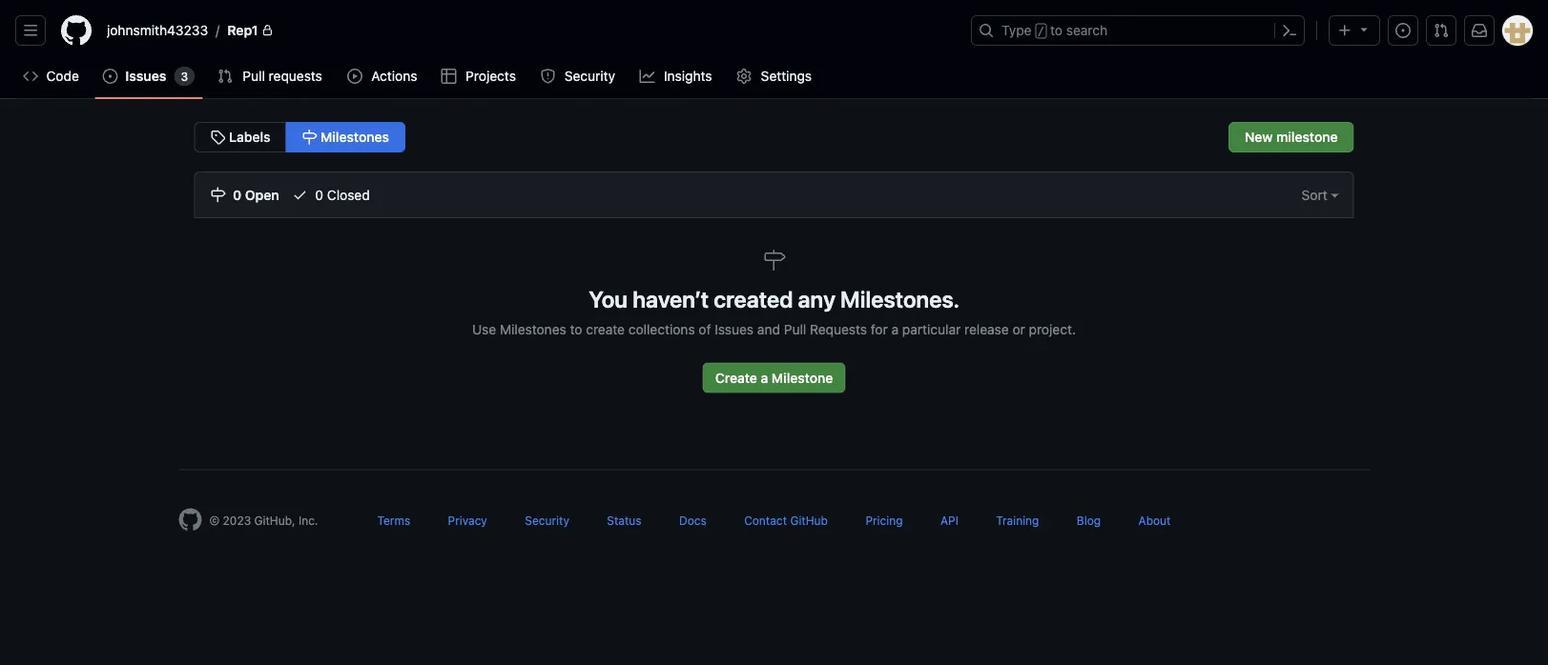 Task type: locate. For each thing, give the bounding box(es) containing it.
github
[[790, 515, 828, 528]]

to left the search
[[1050, 22, 1063, 38]]

contact
[[744, 515, 787, 528]]

0 horizontal spatial to
[[570, 322, 582, 338]]

©
[[209, 515, 220, 528]]

1 vertical spatial issue opened image
[[102, 69, 118, 84]]

0 vertical spatial milestones
[[317, 129, 389, 145]]

milestones
[[317, 129, 389, 145], [500, 322, 566, 338]]

blog link
[[1077, 515, 1101, 528]]

create a milestone
[[715, 370, 833, 386]]

create a milestone link
[[703, 363, 845, 393]]

requests
[[269, 68, 322, 84]]

issues
[[125, 68, 166, 84], [715, 322, 754, 338]]

1 vertical spatial issues
[[715, 322, 754, 338]]

1 horizontal spatial 0
[[315, 187, 323, 203]]

0 vertical spatial security
[[564, 68, 615, 84]]

1 horizontal spatial to
[[1050, 22, 1063, 38]]

milestones link
[[286, 122, 405, 153]]

graph image
[[640, 69, 655, 84]]

settings
[[761, 68, 812, 84]]

johnsmith43233 /
[[107, 22, 220, 38]]

homepage image up code
[[61, 15, 92, 46]]

pull right git pull request image
[[243, 68, 265, 84]]

a
[[891, 322, 899, 338], [761, 370, 768, 386]]

0 vertical spatial milestone image
[[302, 130, 317, 145]]

0           closed link
[[292, 173, 370, 217]]

a right for
[[891, 322, 899, 338]]

about link
[[1138, 515, 1171, 528]]

0 right check image at the left of page
[[315, 187, 323, 203]]

1 vertical spatial milestones
[[500, 322, 566, 338]]

privacy link
[[448, 515, 487, 528]]

milestone image for 0           open
[[210, 187, 226, 203]]

1 horizontal spatial pull
[[784, 322, 806, 338]]

issues right of
[[715, 322, 754, 338]]

security link
[[533, 62, 624, 91], [525, 515, 569, 528]]

0 left open
[[233, 187, 242, 203]]

to
[[1050, 22, 1063, 38], [570, 322, 582, 338]]

1 horizontal spatial issue opened image
[[1395, 23, 1411, 38]]

3
[[181, 70, 188, 83]]

milestone image left 0           open
[[210, 187, 226, 203]]

milestone image
[[302, 130, 317, 145], [210, 187, 226, 203]]

contact github
[[744, 515, 828, 528]]

0 for closed
[[315, 187, 323, 203]]

1 0 from the left
[[233, 187, 242, 203]]

/ for johnsmith43233
[[216, 22, 220, 38]]

insights
[[664, 68, 712, 84]]

/ left rep1
[[216, 22, 220, 38]]

code image
[[23, 69, 38, 84]]

inc.
[[298, 515, 318, 528]]

security link left status at bottom left
[[525, 515, 569, 528]]

milestone image inside 0           open link
[[210, 187, 226, 203]]

api
[[940, 515, 958, 528]]

milestones up closed
[[317, 129, 389, 145]]

0 vertical spatial issue opened image
[[1395, 23, 1411, 38]]

issue opened image left git pull request icon
[[1395, 23, 1411, 38]]

0 horizontal spatial 0
[[233, 187, 242, 203]]

security right shield "icon"
[[564, 68, 615, 84]]

pull right 'and'
[[784, 322, 806, 338]]

security link left graph icon on the top left
[[533, 62, 624, 91]]

code link
[[15, 62, 87, 91]]

0 horizontal spatial issue opened image
[[102, 69, 118, 84]]

release
[[964, 322, 1009, 338]]

to left the create
[[570, 322, 582, 338]]

settings link
[[729, 62, 821, 91]]

1 horizontal spatial milestone image
[[302, 130, 317, 145]]

1 vertical spatial security
[[525, 515, 569, 528]]

you
[[589, 286, 628, 312]]

a inside the you haven't created any milestones. use milestones to create collections of issues and pull requests for a particular release or project.
[[891, 322, 899, 338]]

0 horizontal spatial pull
[[243, 68, 265, 84]]

rep1 link
[[220, 15, 281, 46]]

haven't
[[633, 286, 709, 312]]

homepage image
[[61, 15, 92, 46], [179, 509, 202, 532]]

insights link
[[632, 62, 721, 91]]

list containing johnsmith43233 /
[[99, 15, 960, 46]]

© 2023 github, inc.
[[209, 515, 318, 528]]

1 horizontal spatial homepage image
[[179, 509, 202, 532]]

0 horizontal spatial milestone image
[[210, 187, 226, 203]]

milestones.
[[840, 286, 959, 312]]

requests
[[810, 322, 867, 338]]

gear image
[[737, 69, 752, 84]]

issue opened image for git pull request image
[[102, 69, 118, 84]]

1 horizontal spatial issues
[[715, 322, 754, 338]]

1 vertical spatial a
[[761, 370, 768, 386]]

1 vertical spatial pull
[[784, 322, 806, 338]]

homepage image left '©'
[[179, 509, 202, 532]]

new milestone
[[1245, 129, 1338, 145]]

0           open link
[[210, 173, 279, 217]]

2 0 from the left
[[315, 187, 323, 203]]

1 horizontal spatial /
[[1037, 25, 1044, 38]]

api link
[[940, 515, 958, 528]]

milestone image inside issue element
[[302, 130, 317, 145]]

0
[[233, 187, 242, 203], [315, 187, 323, 203]]

1 vertical spatial to
[[570, 322, 582, 338]]

new milestone link
[[1229, 122, 1354, 153]]

about
[[1138, 515, 1171, 528]]

check image
[[292, 187, 308, 203]]

0 vertical spatial homepage image
[[61, 15, 92, 46]]

of
[[699, 322, 711, 338]]

type / to search
[[1001, 22, 1108, 38]]

table image
[[441, 69, 457, 84]]

0 horizontal spatial /
[[216, 22, 220, 38]]

issue opened image right code
[[102, 69, 118, 84]]

projects link
[[434, 62, 525, 91]]

a right create
[[761, 370, 768, 386]]

issue opened image
[[1395, 23, 1411, 38], [102, 69, 118, 84]]

/ inside type / to search
[[1037, 25, 1044, 38]]

issues left 3
[[125, 68, 166, 84]]

git pull request image
[[218, 69, 233, 84]]

0 vertical spatial issues
[[125, 68, 166, 84]]

milestone image
[[763, 249, 785, 272]]

1 vertical spatial milestone image
[[210, 187, 226, 203]]

actions link
[[340, 62, 426, 91]]

1 horizontal spatial a
[[891, 322, 899, 338]]

labels
[[226, 129, 270, 145]]

0 vertical spatial security link
[[533, 62, 624, 91]]

issue element
[[194, 122, 405, 153]]

security
[[564, 68, 615, 84], [525, 515, 569, 528]]

play image
[[347, 69, 362, 84]]

/ right type
[[1037, 25, 1044, 38]]

0 horizontal spatial milestones
[[317, 129, 389, 145]]

0 vertical spatial a
[[891, 322, 899, 338]]

list
[[99, 15, 960, 46]]

lock image
[[262, 25, 273, 36]]

contact github link
[[744, 515, 828, 528]]

projects
[[466, 68, 516, 84]]

milestones inside issue element
[[317, 129, 389, 145]]

status link
[[607, 515, 642, 528]]

rep1
[[227, 22, 258, 38]]

0 horizontal spatial a
[[761, 370, 768, 386]]

1 horizontal spatial milestones
[[500, 322, 566, 338]]

open
[[245, 187, 279, 203]]

milestones right use
[[500, 322, 566, 338]]

/ inside 'johnsmith43233 /'
[[216, 22, 220, 38]]

/
[[216, 22, 220, 38], [1037, 25, 1044, 38]]

pull
[[243, 68, 265, 84], [784, 322, 806, 338]]

milestone image up check image at the left of page
[[302, 130, 317, 145]]

security left status at bottom left
[[525, 515, 569, 528]]



Task type: vqa. For each thing, say whether or not it's contained in the screenshot.
3rd dot fill image from the bottom
no



Task type: describe. For each thing, give the bounding box(es) containing it.
pull inside the you haven't created any milestones. use milestones to create collections of issues and pull requests for a particular release or project.
[[784, 322, 806, 338]]

and
[[757, 322, 780, 338]]

plus image
[[1337, 23, 1352, 38]]

2023
[[223, 515, 251, 528]]

0 horizontal spatial issues
[[125, 68, 166, 84]]

new
[[1245, 129, 1273, 145]]

0           closed
[[312, 187, 370, 203]]

issue opened image for git pull request icon
[[1395, 23, 1411, 38]]

1 vertical spatial homepage image
[[179, 509, 202, 532]]

triangle down image
[[1356, 21, 1372, 37]]

0 for open
[[233, 187, 242, 203]]

search
[[1066, 22, 1108, 38]]

terms
[[377, 515, 410, 528]]

use
[[472, 322, 496, 338]]

pull requests
[[243, 68, 322, 84]]

0 vertical spatial pull
[[243, 68, 265, 84]]

docs
[[679, 515, 707, 528]]

johnsmith43233
[[107, 22, 208, 38]]

pricing link
[[865, 515, 903, 528]]

issues inside the you haven't created any milestones. use milestones to create collections of issues and pull requests for a particular release or project.
[[715, 322, 754, 338]]

privacy
[[448, 515, 487, 528]]

code
[[46, 68, 79, 84]]

a inside 'link'
[[761, 370, 768, 386]]

docs link
[[679, 515, 707, 528]]

git pull request image
[[1434, 23, 1449, 38]]

collections
[[628, 322, 695, 338]]

1 vertical spatial security link
[[525, 515, 569, 528]]

milestone
[[772, 370, 833, 386]]

johnsmith43233 link
[[99, 15, 216, 46]]

create
[[715, 370, 757, 386]]

notifications image
[[1472, 23, 1487, 38]]

you haven't created any milestones. use milestones to create collections of issues and pull requests for a particular release or project.
[[472, 286, 1076, 338]]

shield image
[[540, 69, 555, 84]]

0 horizontal spatial homepage image
[[61, 15, 92, 46]]

0           open
[[229, 187, 279, 203]]

pull requests link
[[210, 62, 332, 91]]

type
[[1001, 22, 1032, 38]]

pricing
[[865, 515, 903, 528]]

or
[[1012, 322, 1025, 338]]

milestones inside the you haven't created any milestones. use milestones to create collections of issues and pull requests for a particular release or project.
[[500, 322, 566, 338]]

sort button
[[1287, 173, 1353, 217]]

status
[[607, 515, 642, 528]]

tag image
[[210, 130, 226, 145]]

created
[[714, 286, 793, 312]]

terms link
[[377, 515, 410, 528]]

milestone
[[1276, 129, 1338, 145]]

labels link
[[194, 122, 287, 153]]

/ for type
[[1037, 25, 1044, 38]]

0 vertical spatial to
[[1050, 22, 1063, 38]]

training link
[[996, 515, 1039, 528]]

project.
[[1029, 322, 1076, 338]]

blog
[[1077, 515, 1101, 528]]

milestone image for milestones
[[302, 130, 317, 145]]

sort
[[1302, 187, 1331, 203]]

create
[[586, 322, 625, 338]]

training
[[996, 515, 1039, 528]]

actions
[[371, 68, 417, 84]]

for
[[871, 322, 888, 338]]

to inside the you haven't created any milestones. use milestones to create collections of issues and pull requests for a particular release or project.
[[570, 322, 582, 338]]

command palette image
[[1282, 23, 1297, 38]]

any
[[798, 286, 835, 312]]

closed
[[327, 187, 370, 203]]

github,
[[254, 515, 295, 528]]

particular
[[902, 322, 961, 338]]



